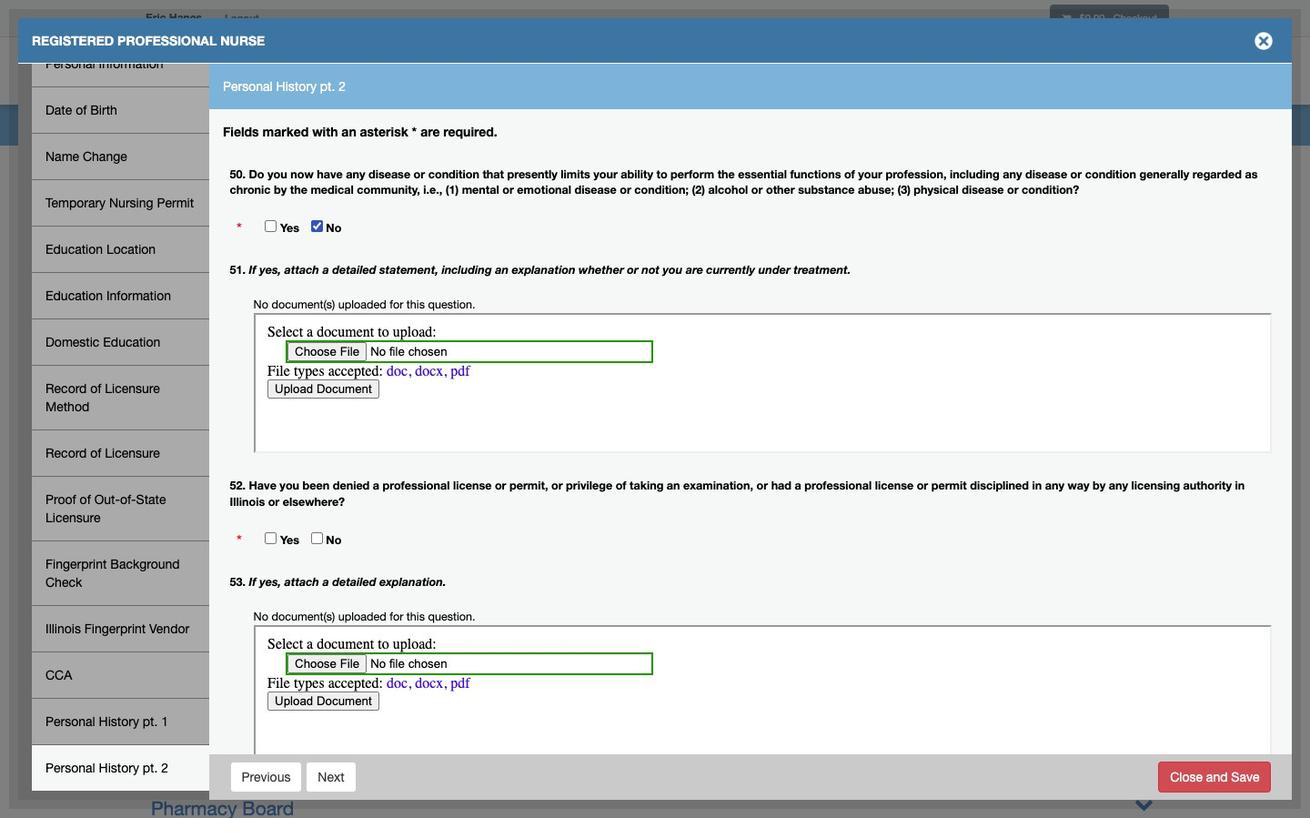 Task type: locate. For each thing, give the bounding box(es) containing it.
condition left generally
[[1086, 167, 1137, 181]]

you right the not
[[663, 263, 683, 277]]

you inside "50. do you now have any disease or condition that presently limits your ability to perform the essential functions of your profession, including any disease or condition generally regarded as chronic by the medical community, i.e., (1) mental or emotional disease or condition; (2) alcohol or other substance abuse; (3) physical disease or condition?"
[[268, 167, 287, 181]]

fingerprint up check
[[46, 557, 107, 572]]

start
[[142, 611, 169, 625], [142, 639, 169, 654], [142, 696, 169, 710], [142, 724, 169, 738]]

start link up 1
[[142, 696, 169, 710]]

0 vertical spatial including
[[950, 167, 1000, 181]]

1 vertical spatial licensure
[[105, 446, 160, 461]]

2 chevron down image from the top
[[1135, 765, 1154, 784]]

1 vertical spatial fingerprint
[[46, 557, 107, 572]]

1 license from the left
[[453, 479, 492, 493]]

are left currently
[[686, 263, 704, 277]]

you right do at the top left of the page
[[268, 167, 287, 181]]

2 record from the top
[[46, 446, 87, 461]]

1 vertical spatial *
[[237, 219, 242, 238]]

* left yes option
[[237, 219, 242, 238]]

1 attach from the top
[[284, 263, 320, 277]]

1 vertical spatial education
[[46, 289, 103, 303]]

history left 1
[[99, 715, 139, 729]]

0 vertical spatial no document(s) uploaded for this question.
[[254, 298, 476, 311]]

of up the out-
[[90, 446, 101, 461]]

date
[[46, 103, 72, 117]]

or left the not
[[628, 263, 639, 277]]

2 attach from the top
[[284, 575, 320, 589]]

temporary nursing permit
[[46, 196, 194, 210]]

massage
[[151, 446, 229, 468]]

50. do you now have any disease or condition that presently limits your ability to perform the essential functions of your profession, including any disease or condition generally regarded as chronic by the medical community, i.e., (1) mental or emotional disease or condition; (2) alcohol or other substance abuse; (3) physical disease or condition? element
[[254, 217, 342, 242]]

under
[[759, 263, 791, 277]]

0 vertical spatial uploaded
[[338, 298, 387, 311]]

yes
[[280, 222, 299, 235], [280, 534, 299, 547]]

3 advanced from the top
[[217, 724, 275, 738]]

attach
[[284, 263, 320, 277], [284, 575, 320, 589]]

0 horizontal spatial registered professional nurse
[[32, 33, 265, 48]]

fingerprint inside the barber, cosmetology, esthetics & nail technology board dental board detective, security, fingerprint & alarm contractor board limited liability company
[[321, 386, 413, 408]]

domestic
[[46, 335, 100, 350]]

record inside record of licensure method
[[46, 381, 87, 396]]

start up 1
[[142, 696, 169, 710]]

chevron down image inside massage therapy board link
[[1135, 443, 1154, 462]]

0 vertical spatial registered professional nurse
[[32, 33, 265, 48]]

0 vertical spatial registered
[[32, 33, 114, 48]]

& right lpn
[[364, 536, 376, 558]]

of-
[[120, 493, 136, 507]]

as
[[1246, 167, 1259, 181]]

2 vertical spatial an
[[667, 479, 681, 493]]

1 in from the left
[[1033, 479, 1043, 493]]

advanced
[[534, 667, 602, 682]]

you for condition
[[268, 167, 287, 181]]

0 horizontal spatial professional
[[118, 33, 217, 48]]

& right surgeon
[[467, 476, 479, 498]]

1 horizontal spatial an
[[495, 263, 509, 277]]

1 no checkbox from the top
[[311, 221, 323, 233]]

1 document(s) from the top
[[272, 298, 335, 311]]

start for 3rd start link from the bottom of the page
[[142, 639, 169, 654]]

2 vertical spatial education
[[103, 335, 160, 350]]

2 your from the left
[[859, 167, 883, 181]]

the down now
[[290, 183, 308, 197]]

1 horizontal spatial by
[[1093, 479, 1106, 493]]

of for record of licensure method
[[90, 381, 101, 396]]

in right disciplined
[[1033, 479, 1043, 493]]

yes inside 50. do you now have any disease or condition that presently limits your ability to perform the essential functions of your profession, including any disease or condition generally regarded as chronic by the medical community, i.e., (1) mental or emotional disease or condition; (2) alcohol or other substance abuse; (3) physical disease or condition? element
[[280, 222, 299, 235]]

apn)
[[382, 536, 425, 558]]

required.
[[444, 124, 498, 139]]

illinois down check
[[46, 622, 81, 636]]

2 advanced from the top
[[217, 696, 275, 710]]

1 chevron down image from the top
[[1135, 443, 1154, 462]]

birth
[[90, 103, 117, 117]]

question. down explanation.
[[428, 610, 476, 623]]

0 vertical spatial chevron down image
[[1135, 443, 1154, 462]]

professional up apn)
[[383, 479, 450, 493]]

1 vertical spatial advanced
[[217, 696, 275, 710]]

3 advanced practice nurse from the top
[[217, 724, 362, 738]]

any
[[346, 167, 365, 181], [1003, 167, 1023, 181], [1046, 479, 1065, 493], [1109, 479, 1129, 493]]

no document(s) uploaded for this question. up esthetics
[[254, 298, 476, 311]]

detailed down lpn
[[332, 575, 376, 589]]

chevron down image
[[1135, 443, 1154, 462], [1135, 765, 1154, 784], [1135, 795, 1154, 814]]

1 vertical spatial by
[[1093, 479, 1106, 493]]

start link up the occupational
[[142, 724, 169, 738]]

medical right of-
[[151, 506, 218, 528]]

0 horizontal spatial by
[[274, 183, 287, 197]]

license left permit,
[[453, 479, 492, 493]]

education for education location
[[46, 242, 103, 257]]

2 vertical spatial practice
[[278, 724, 325, 738]]

0 horizontal spatial the
[[290, 183, 308, 197]]

the up alcohol
[[718, 167, 735, 181]]

1 if from the top
[[249, 263, 256, 277]]

yes for yes option
[[280, 222, 299, 235]]

0 vertical spatial yes,
[[260, 263, 281, 277]]

no
[[326, 222, 342, 235], [254, 298, 269, 311], [326, 534, 342, 547], [254, 610, 269, 623]]

2 detailed from the top
[[332, 575, 376, 589]]

1 vertical spatial no checkbox
[[311, 533, 323, 545]]

your right the limits
[[594, 167, 618, 181]]

2 vertical spatial *
[[237, 532, 242, 550]]

1 horizontal spatial including
[[950, 167, 1000, 181]]

chevron down image inside occupational therapy board link
[[1135, 765, 1154, 784]]

my account link
[[938, 41, 1039, 105]]

(2)
[[692, 183, 706, 197]]

1 horizontal spatial personal history pt. 2
[[223, 79, 346, 94]]

1 vertical spatial pt.
[[143, 715, 158, 729]]

licensure down the proof
[[46, 511, 101, 525]]

1 no document(s) uploaded for this question. from the top
[[254, 298, 476, 311]]

attach down (rn,
[[284, 575, 320, 589]]

detective,
[[151, 386, 237, 408]]

yes right yes checkbox
[[280, 534, 299, 547]]

professional right had
[[805, 479, 872, 493]]

yes, for 51.
[[260, 263, 281, 277]]

1 horizontal spatial registered
[[534, 611, 613, 625]]

1 vertical spatial yes
[[280, 534, 299, 547]]

liability
[[219, 416, 284, 438]]

* for 52. have you been denied a professional license or permit, or privilege of taking an examination, or had a professional license or permit disciplined in any way by any licensing authority in illinois or elsewhere? "element" at bottom
[[237, 532, 242, 550]]

nurse
[[220, 33, 265, 48], [716, 611, 759, 625], [673, 639, 716, 654], [753, 667, 797, 682]]

2 no checkbox from the top
[[311, 533, 323, 545]]

1 condition from the left
[[429, 167, 480, 181]]

No checkbox
[[311, 221, 323, 233], [311, 533, 323, 545]]

3 nurse from the top
[[328, 724, 362, 738]]

& right denied
[[373, 476, 385, 498]]

company
[[290, 416, 372, 438]]

0 vertical spatial chevron down image
[[1135, 293, 1154, 312]]

1 horizontal spatial 2
[[339, 79, 346, 94]]

1 vertical spatial illinois
[[46, 622, 81, 636]]

1 vertical spatial for
[[390, 610, 404, 623]]

2 up fields marked with an asterisk * are required.
[[339, 79, 346, 94]]

professional down eric hanes on the left of page
[[118, 33, 217, 48]]

1 medical from the top
[[151, 476, 218, 498]]

$0.00
[[1080, 12, 1106, 24]]

0 vertical spatial information
[[99, 56, 164, 71]]

personal down cca
[[46, 715, 95, 729]]

licensure
[[105, 381, 160, 396], [105, 446, 160, 461], [46, 511, 101, 525]]

practice
[[278, 667, 325, 682], [278, 696, 325, 710], [278, 724, 325, 738]]

fingerprint up company
[[321, 386, 413, 408]]

None button
[[230, 762, 303, 792], [306, 762, 357, 792], [1159, 762, 1272, 792], [230, 762, 303, 792], [306, 762, 357, 792], [1159, 762, 1272, 792]]

including right statement,
[[442, 263, 492, 277]]

you inside 52. have you been denied a professional license or permit, or privilege of taking an examination, or had a professional license or permit disciplined in any way by any licensing authority in illinois or elsewhere?
[[280, 479, 300, 493]]

contractor
[[491, 386, 582, 408]]

0 vertical spatial education
[[46, 242, 103, 257]]

online
[[1054, 66, 1093, 79]]

start link down vendor on the bottom left
[[142, 639, 169, 654]]

detailed left statement,
[[332, 263, 376, 277]]

2
[[339, 79, 346, 94], [161, 761, 169, 776]]

license left permit
[[876, 479, 914, 493]]

no checkbox for 52. have you been denied a professional license or permit, or privilege of taking an examination, or had a professional license or permit disciplined in any way by any licensing authority in illinois or elsewhere? "element" at bottom
[[311, 533, 323, 545]]

0 vertical spatial nurse
[[328, 667, 362, 682]]

2 down 1
[[161, 761, 169, 776]]

registered right practice
[[671, 667, 750, 682]]

license
[[453, 479, 492, 493], [876, 479, 914, 493]]

2 vertical spatial chevron down image
[[1135, 795, 1154, 814]]

1 vertical spatial medical
[[151, 506, 218, 528]]

0 vertical spatial document(s)
[[272, 298, 335, 311]]

2 advanced practice nurse from the top
[[217, 696, 362, 710]]

0 vertical spatial illinois
[[230, 496, 265, 509]]

licensure inside record of licensure method
[[105, 381, 160, 396]]

detailed for explanation.
[[332, 575, 376, 589]]

registered up 'licensed'
[[534, 611, 613, 625]]

by right "chronic" in the left top of the page
[[274, 183, 287, 197]]

0 vertical spatial for
[[390, 298, 404, 311]]

1 vertical spatial yes,
[[260, 575, 281, 589]]

2 vertical spatial pt.
[[143, 761, 158, 776]]

of right the date
[[76, 103, 87, 117]]

1 vertical spatial personal history pt. 2
[[46, 761, 169, 776]]

information down location
[[106, 289, 171, 303]]

online services link
[[1039, 41, 1174, 105]]

1 yes, from the top
[[260, 263, 281, 277]]

ability
[[621, 167, 654, 181]]

1 vertical spatial if
[[249, 575, 256, 589]]

if right "53." at the bottom
[[249, 575, 256, 589]]

by inside "50. do you now have any disease or condition that presently limits your ability to perform the essential functions of your profession, including any disease or condition generally regarded as chronic by the medical community, i.e., (1) mental or emotional disease or condition; (2) alcohol or other substance abuse; (3) physical disease or condition?"
[[274, 183, 287, 197]]

2 chevron down image from the top
[[1135, 473, 1154, 493]]

information for education information
[[106, 289, 171, 303]]

1 professional from the left
[[383, 479, 450, 493]]

registered up personal information
[[32, 33, 114, 48]]

1 horizontal spatial professional
[[805, 479, 872, 493]]

2 condition from the left
[[1086, 167, 1137, 181]]

therapy for massage
[[234, 446, 303, 468]]

1 vertical spatial information
[[106, 289, 171, 303]]

2 yes, from the top
[[260, 575, 281, 589]]

1 your from the left
[[594, 167, 618, 181]]

yes for yes checkbox
[[280, 534, 299, 547]]

1 vertical spatial chevron down image
[[1135, 765, 1154, 784]]

advanced for second start link from the bottom
[[217, 696, 275, 710]]

0 vertical spatial if
[[249, 263, 256, 277]]

2 uploaded from the top
[[338, 610, 387, 623]]

record of licensure method
[[46, 381, 160, 414]]

for down explanation.
[[390, 610, 404, 623]]

1 advanced practice nurse from the top
[[217, 667, 362, 682]]

0 horizontal spatial professional
[[383, 479, 450, 493]]

no down medical
[[326, 222, 342, 235]]

close window image
[[1250, 26, 1279, 56]]

0 vertical spatial no checkbox
[[311, 221, 323, 233]]

2 no document(s) uploaded for this question. from the top
[[254, 610, 476, 623]]

vendor
[[149, 622, 190, 636]]

an right with
[[342, 124, 357, 139]]

1 vertical spatial professional
[[616, 611, 712, 625]]

document(s) up cosmetology, in the left top of the page
[[272, 298, 335, 311]]

start down vendor on the bottom left
[[142, 639, 169, 654]]

0 vertical spatial medical
[[151, 476, 218, 498]]

2 vertical spatial fingerprint
[[84, 622, 146, 636]]

registered professional nurse up practical
[[534, 611, 759, 625]]

Yes checkbox
[[265, 533, 277, 545]]

0 horizontal spatial including
[[442, 263, 492, 277]]

or left permit,
[[495, 479, 507, 493]]

uploaded
[[338, 298, 387, 311], [338, 610, 387, 623]]

0 horizontal spatial condition
[[429, 167, 480, 181]]

1 horizontal spatial your
[[859, 167, 883, 181]]

record up method
[[46, 381, 87, 396]]

history
[[276, 79, 317, 94], [99, 715, 139, 729], [99, 761, 139, 776]]

marked
[[263, 124, 309, 139]]

1 horizontal spatial condition
[[1086, 167, 1137, 181]]

0 vertical spatial you
[[268, 167, 287, 181]]

uploaded down the 53. if yes, attach a detailed explanation.
[[338, 610, 387, 623]]

yes, right "53." at the bottom
[[260, 575, 281, 589]]

3 start link from the top
[[142, 696, 169, 710]]

2 vertical spatial nurse
[[328, 724, 362, 738]]

this down statement,
[[407, 298, 425, 311]]

2 if from the top
[[249, 575, 256, 589]]

(rn,
[[280, 536, 317, 558]]

0 vertical spatial pt.
[[320, 79, 335, 94]]

* down medical corporation link
[[237, 532, 242, 550]]

document(s)
[[272, 298, 335, 311], [272, 610, 335, 623]]

a
[[323, 263, 329, 277], [373, 479, 380, 493], [795, 479, 802, 493], [323, 575, 329, 589]]

personal up date of birth
[[46, 56, 95, 71]]

lpn
[[322, 536, 359, 558]]

2 start from the top
[[142, 639, 169, 654]]

0 vertical spatial by
[[274, 183, 287, 197]]

including
[[950, 167, 1000, 181], [442, 263, 492, 277]]

attach down 50. do you now have any disease or condition that presently limits your ability to perform the essential functions of your profession, including any disease or condition generally regarded as chronic by the medical community, i.e., (1) mental or emotional disease or condition; (2) alcohol or other substance abuse; (3) physical disease or condition? element on the left of the page
[[284, 263, 320, 277]]

0 vertical spatial personal history pt. 2
[[223, 79, 346, 94]]

do
[[249, 167, 265, 181]]

with
[[312, 124, 338, 139]]

account
[[972, 66, 1024, 79]]

1 vertical spatial registered professional nurse
[[534, 611, 759, 625]]

presently
[[508, 167, 558, 181]]

0 vertical spatial this
[[407, 298, 425, 311]]

1 vertical spatial detailed
[[332, 575, 376, 589]]

or left had
[[757, 479, 768, 493]]

disease right the "physical"
[[963, 183, 1005, 197]]

2 medical from the top
[[151, 506, 218, 528]]

0 vertical spatial fingerprint
[[321, 386, 413, 408]]

0 vertical spatial advanced
[[217, 667, 275, 682]]

start for first start link
[[142, 611, 169, 625]]

you for or
[[280, 479, 300, 493]]

including up the "physical"
[[950, 167, 1000, 181]]

1 chevron down image from the top
[[1135, 293, 1154, 312]]

illinois
[[230, 496, 265, 509], [46, 622, 81, 636]]

52. have you been denied a professional license or permit, or privilege of taking an examination, or had a professional license or permit disciplined in any way by any licensing authority in illinois or elsewhere?
[[230, 479, 1246, 509]]

logout link
[[211, 0, 273, 36]]

physical
[[914, 183, 959, 197]]

1 horizontal spatial illinois
[[230, 496, 265, 509]]

2 practice from the top
[[278, 696, 325, 710]]

medical corporation
[[151, 506, 326, 528]]

chevron down image inside collection agency board link
[[1135, 293, 1154, 312]]

1 yes from the top
[[280, 222, 299, 235]]

1 advanced from the top
[[217, 667, 275, 682]]

nail
[[441, 326, 474, 348]]

0 horizontal spatial in
[[1033, 479, 1043, 493]]

licensed practical nurse
[[534, 639, 716, 654]]

education up domestic
[[46, 289, 103, 303]]

document(s) down the 53. if yes, attach a detailed explanation.
[[272, 610, 335, 623]]

1 vertical spatial 2
[[161, 761, 169, 776]]

licensure up of-
[[105, 446, 160, 461]]

treatment.
[[794, 263, 851, 277]]

0 horizontal spatial are
[[421, 124, 440, 139]]

personal history pt. 2 down personal history pt. 1
[[46, 761, 169, 776]]

2 vertical spatial history
[[99, 761, 139, 776]]

chevron down image inside medical board (physician & surgeon & chiropractor) link
[[1135, 473, 1154, 493]]

this down explanation.
[[407, 610, 425, 623]]

1 vertical spatial no document(s) uploaded for this question.
[[254, 610, 476, 623]]

any right have
[[346, 167, 365, 181]]

0 horizontal spatial an
[[342, 124, 357, 139]]

licensure down dental at the top of the page
[[105, 381, 160, 396]]

you left been
[[280, 479, 300, 493]]

(3)
[[898, 183, 911, 197]]

2 professional from the left
[[805, 479, 872, 493]]

1 question. from the top
[[428, 298, 476, 311]]

1 practice from the top
[[278, 667, 325, 682]]

0 vertical spatial practice
[[278, 667, 325, 682]]

2 nursing board from the top
[[217, 639, 299, 654]]

pt. up with
[[320, 79, 335, 94]]

1 vertical spatial chevron down image
[[1135, 473, 1154, 493]]

professional
[[383, 479, 450, 493], [805, 479, 872, 493]]

my account
[[952, 66, 1024, 79]]

medical
[[311, 183, 354, 197]]

denied
[[333, 479, 370, 493]]

1 uploaded from the top
[[338, 298, 387, 311]]

check
[[46, 575, 82, 590]]

4 start from the top
[[142, 724, 169, 738]]

question.
[[428, 298, 476, 311], [428, 610, 476, 623]]

0 horizontal spatial 2
[[161, 761, 169, 776]]

education down education information
[[103, 335, 160, 350]]

permit
[[157, 196, 194, 210]]

no checkbox inside "element"
[[311, 533, 323, 545]]

accounting board architecture board
[[151, 236, 311, 288]]

if for if yes, attach a detailed statement, including an explanation whether or not you are currently under treatment.
[[249, 263, 256, 277]]

1 vertical spatial you
[[663, 263, 683, 277]]

1 start from the top
[[142, 611, 169, 625]]

3 practice from the top
[[278, 724, 325, 738]]

illinois down 52.
[[230, 496, 265, 509]]

1 vertical spatial attach
[[284, 575, 320, 589]]

1 horizontal spatial in
[[1236, 479, 1246, 493]]

eric hanes
[[146, 11, 202, 25]]

personal history pt. 2 up marked
[[223, 79, 346, 94]]

1 record from the top
[[46, 381, 87, 396]]

practical
[[600, 639, 669, 654]]

education location
[[46, 242, 156, 257]]

detective, security, fingerprint & alarm contractor board link
[[151, 386, 639, 408]]

for
[[390, 298, 404, 311], [390, 610, 404, 623]]

0 vertical spatial detailed
[[332, 263, 376, 277]]

0 vertical spatial advanced practice nurse
[[217, 667, 362, 682]]

illinois fingerprint vendor
[[46, 622, 190, 636]]

Yes checkbox
[[265, 221, 277, 233]]

chevron down image for occupational therapy board
[[1135, 765, 1154, 784]]

other
[[766, 183, 795, 197]]

chevron down image
[[1135, 293, 1154, 312], [1135, 473, 1154, 493]]

1 detailed from the top
[[332, 263, 376, 277]]

record for record of licensure method
[[46, 381, 87, 396]]

fingerprint inside "fingerprint background check"
[[46, 557, 107, 572]]

start up the occupational
[[142, 724, 169, 738]]

of inside record of licensure method
[[90, 381, 101, 396]]

of up substance
[[845, 167, 856, 181]]

an left 'explanation'
[[495, 263, 509, 277]]

0 vertical spatial nursing board
[[217, 611, 299, 625]]

2 vertical spatial you
[[280, 479, 300, 493]]

0 horizontal spatial your
[[594, 167, 618, 181]]

2 vertical spatial registered
[[671, 667, 750, 682]]

yes,
[[260, 263, 281, 277], [260, 575, 281, 589]]

yes inside 52. have you been denied a professional license or permit, or privilege of taking an examination, or had a professional license or permit disciplined in any way by any licensing authority in illinois or elsewhere? "element"
[[280, 534, 299, 547]]

or down have
[[268, 496, 280, 509]]

0 vertical spatial yes
[[280, 222, 299, 235]]

2 yes from the top
[[280, 534, 299, 547]]

1 vertical spatial document(s)
[[272, 610, 335, 623]]

1 nursing board from the top
[[217, 611, 299, 625]]

to
[[657, 167, 668, 181]]

disease down the limits
[[575, 183, 617, 197]]

medical down massage
[[151, 476, 218, 498]]

1 this from the top
[[407, 298, 425, 311]]

1 vertical spatial including
[[442, 263, 492, 277]]

yes, for 53.
[[260, 575, 281, 589]]

explanation.
[[380, 575, 447, 589]]

of left the out-
[[80, 493, 91, 507]]

of inside the proof of out-of-state licensure
[[80, 493, 91, 507]]

corporation
[[224, 506, 326, 528]]

information down the eric
[[99, 56, 164, 71]]

pt.
[[320, 79, 335, 94], [143, 715, 158, 729], [143, 761, 158, 776]]

in right authority
[[1236, 479, 1246, 493]]

registered professional nurse down the eric
[[32, 33, 265, 48]]

* for 50. do you now have any disease or condition that presently limits your ability to perform the essential functions of your profession, including any disease or condition generally regarded as chronic by the medical community, i.e., (1) mental or emotional disease or condition; (2) alcohol or other substance abuse; (3) physical disease or condition? element on the left of the page
[[237, 219, 242, 238]]

0 vertical spatial question.
[[428, 298, 476, 311]]

1 vertical spatial nursing board
[[217, 639, 299, 654]]

your up "abuse;"
[[859, 167, 883, 181]]

or left permit
[[917, 479, 929, 493]]

3 start from the top
[[142, 696, 169, 710]]

1 vertical spatial therapy
[[270, 767, 340, 789]]

had
[[772, 479, 792, 493]]

limited liability company link
[[151, 416, 372, 438]]

taking
[[630, 479, 664, 493]]

history down personal history pt. 1
[[99, 761, 139, 776]]

no inside 50. do you now have any disease or condition that presently limits your ability to perform the essential functions of your profession, including any disease or condition generally regarded as chronic by the medical community, i.e., (1) mental or emotional disease or condition; (2) alcohol or other substance abuse; (3) physical disease or condition? element
[[326, 222, 342, 235]]

professional up practical
[[616, 611, 712, 625]]



Task type: describe. For each thing, give the bounding box(es) containing it.
collection
[[151, 296, 237, 318]]

security,
[[242, 386, 316, 408]]

accounting
[[151, 236, 248, 258]]

personal down personal history pt. 1
[[46, 761, 95, 776]]

0 vertical spatial *
[[412, 124, 417, 139]]

1 horizontal spatial registered professional nurse
[[534, 611, 759, 625]]

nursing board (rn, lpn & apn)
[[151, 536, 425, 558]]

disease up community,
[[369, 167, 411, 181]]

no down the nursing board (rn, lpn & apn) link
[[254, 610, 269, 623]]

esthetics
[[341, 326, 419, 348]]

nursing board for licensed
[[217, 639, 299, 654]]

permit,
[[510, 479, 548, 493]]

not
[[642, 263, 660, 277]]

an inside 52. have you been denied a professional license or permit, or privilege of taking an examination, or had a professional license or permit disciplined in any way by any licensing authority in illinois or elsewhere?
[[667, 479, 681, 493]]

alarm
[[436, 386, 485, 408]]

home link
[[876, 41, 938, 105]]

essential
[[739, 167, 787, 181]]

out-
[[94, 493, 120, 507]]

$0.00 checkout
[[1077, 12, 1158, 24]]

0 horizontal spatial registered
[[32, 33, 114, 48]]

education for education information
[[46, 289, 103, 303]]

medical for medical corporation
[[151, 506, 218, 528]]

illinois inside 52. have you been denied a professional license or permit, or privilege of taking an examination, or had a professional license or permit disciplined in any way by any licensing authority in illinois or elsewhere?
[[230, 496, 265, 509]]

personal history pt. 1
[[46, 715, 169, 729]]

3 chevron down image from the top
[[1135, 795, 1154, 814]]

2 in from the left
[[1236, 479, 1246, 493]]

or down that
[[503, 183, 514, 197]]

or down the ability
[[620, 183, 632, 197]]

52. have you been denied a professional license or permit, or privilege of taking an examination, or had a professional license or permit disciplined in any way by any licensing authority in illinois or elsewhere? element
[[254, 529, 342, 554]]

detailed for statement,
[[332, 263, 376, 277]]

proof of out-of-state licensure
[[46, 493, 166, 525]]

barber, cosmetology, esthetics & nail technology board dental board detective, security, fingerprint & alarm contractor board limited liability company
[[151, 326, 639, 438]]

substance
[[799, 183, 855, 197]]

1 horizontal spatial the
[[718, 167, 735, 181]]

record for record of licensure
[[46, 446, 87, 461]]

information for personal information
[[99, 56, 164, 71]]

method
[[46, 400, 89, 414]]

a right had
[[795, 479, 802, 493]]

hanes
[[169, 11, 202, 25]]

attach for 53.
[[284, 575, 320, 589]]

statement,
[[380, 263, 439, 277]]

chronic
[[230, 183, 271, 197]]

53.
[[230, 575, 246, 589]]

50. do you now have any disease or condition that presently limits your ability to perform the essential functions of your profession, including any disease or condition generally regarded as chronic by the medical community, i.e., (1) mental or emotional disease or condition; (2) alcohol or other substance abuse; (3) physical disease or condition?
[[230, 167, 1259, 197]]

of inside 52. have you been denied a professional license or permit, or privilege of taking an examination, or had a professional license or permit disciplined in any way by any licensing authority in illinois or elsewhere?
[[616, 479, 627, 493]]

any left way
[[1046, 479, 1065, 493]]

services
[[1096, 66, 1148, 79]]

of for proof of out-of-state licensure
[[80, 493, 91, 507]]

disciplined
[[971, 479, 1030, 493]]

education information
[[46, 289, 171, 303]]

now
[[291, 167, 314, 181]]

or up condition?
[[1071, 167, 1083, 181]]

profession,
[[886, 167, 947, 181]]

chevron down image for collection agency board
[[1135, 293, 1154, 312]]

chiropractor)
[[484, 476, 597, 498]]

elsewhere?
[[283, 496, 345, 509]]

attach for 51.
[[284, 263, 320, 277]]

generally
[[1140, 167, 1190, 181]]

i.e.,
[[424, 183, 443, 197]]

2 license from the left
[[876, 479, 914, 493]]

change
[[83, 149, 127, 164]]

2 document(s) from the top
[[272, 610, 335, 623]]

0 horizontal spatial personal history pt. 2
[[46, 761, 169, 776]]

& left alarm
[[418, 386, 430, 408]]

cosmetology,
[[218, 326, 335, 348]]

massage therapy board
[[151, 446, 360, 468]]

community,
[[357, 183, 420, 197]]

0 vertical spatial history
[[276, 79, 317, 94]]

barber,
[[151, 326, 212, 348]]

occupational therapy board link
[[151, 765, 1154, 789]]

or right permit,
[[552, 479, 563, 493]]

architecture board link
[[151, 266, 311, 288]]

advanced practice registered nurse
[[534, 667, 797, 682]]

therapy for occupational
[[270, 767, 340, 789]]

licensure for record of licensure
[[105, 446, 160, 461]]

2 nurse from the top
[[328, 696, 362, 710]]

permit
[[932, 479, 967, 493]]

currently
[[707, 263, 756, 277]]

dental
[[151, 356, 206, 378]]

chevron down image for medical board (physician & surgeon & chiropractor)
[[1135, 473, 1154, 493]]

2 question. from the top
[[428, 610, 476, 623]]

1 vertical spatial the
[[290, 183, 308, 197]]

functions
[[791, 167, 842, 181]]

51. if yes, attach a detailed statement, including an explanation whether or not you are currently under treatment.
[[230, 263, 851, 277]]

52.
[[230, 479, 246, 493]]

perform
[[671, 167, 715, 181]]

0 vertical spatial professional
[[118, 33, 217, 48]]

cca
[[46, 668, 72, 683]]

agency
[[242, 296, 306, 318]]

date of birth
[[46, 103, 117, 117]]

1 for from the top
[[390, 298, 404, 311]]

alcohol
[[709, 183, 749, 197]]

condition;
[[635, 183, 689, 197]]

by inside 52. have you been denied a professional license or permit, or privilege of taking an examination, or had a professional license or permit disciplined in any way by any licensing authority in illinois or elsewhere?
[[1093, 479, 1106, 493]]

(1)
[[446, 183, 459, 197]]

online services
[[1054, 66, 1151, 79]]

architecture
[[151, 266, 254, 288]]

licensure for record of licensure method
[[105, 381, 160, 396]]

disease up condition?
[[1026, 167, 1068, 181]]

including inside "50. do you now have any disease or condition that presently limits your ability to perform the essential functions of your profession, including any disease or condition generally regarded as chronic by the medical community, i.e., (1) mental or emotional disease or condition; (2) alcohol or other substance abuse; (3) physical disease or condition?"
[[950, 167, 1000, 181]]

emotional
[[517, 183, 572, 197]]

licensing
[[1132, 479, 1181, 493]]

1 vertical spatial registered
[[534, 611, 613, 625]]

dental board link
[[151, 356, 263, 378]]

chevron down image for massage therapy board
[[1135, 443, 1154, 462]]

privilege
[[566, 479, 613, 493]]

51.
[[230, 263, 246, 277]]

or up i.e.,
[[414, 167, 425, 181]]

1 vertical spatial history
[[99, 715, 139, 729]]

of inside "50. do you now have any disease or condition that presently limits your ability to perform the essential functions of your profession, including any disease or condition generally regarded as chronic by the medical community, i.e., (1) mental or emotional disease or condition; (2) alcohol or other substance abuse; (3) physical disease or condition?"
[[845, 167, 856, 181]]

fields marked with an asterisk * are required.
[[223, 124, 498, 139]]

way
[[1068, 479, 1090, 493]]

record of licensure
[[46, 446, 160, 461]]

of for record of licensure
[[90, 446, 101, 461]]

53. if yes, attach a detailed explanation.
[[230, 575, 447, 589]]

a right denied
[[373, 479, 380, 493]]

have
[[249, 479, 277, 493]]

& left the nail
[[424, 326, 436, 348]]

medical for medical board (physician & surgeon & chiropractor)
[[151, 476, 218, 498]]

1 horizontal spatial are
[[686, 263, 704, 277]]

checkout
[[1114, 12, 1158, 24]]

of for date of birth
[[76, 103, 87, 117]]

or down essential
[[752, 183, 763, 197]]

that
[[483, 167, 504, 181]]

nursing board for registered
[[217, 611, 299, 625]]

1 nurse from the top
[[328, 667, 362, 682]]

home
[[891, 66, 923, 79]]

2 horizontal spatial registered
[[671, 667, 750, 682]]

abuse;
[[858, 183, 895, 197]]

if for if yes, attach a detailed explanation.
[[249, 575, 256, 589]]

logout
[[225, 12, 259, 24]]

name
[[46, 149, 79, 164]]

illinois department of financial and professional regulation image
[[137, 41, 552, 99]]

0 horizontal spatial illinois
[[46, 622, 81, 636]]

2 this from the top
[[407, 610, 425, 623]]

medical board (physician & surgeon & chiropractor)
[[151, 476, 597, 498]]

licensure inside the proof of out-of-state licensure
[[46, 511, 101, 525]]

whether
[[579, 263, 624, 277]]

start for 1st start link from the bottom
[[142, 724, 169, 738]]

1 vertical spatial an
[[495, 263, 509, 277]]

name change
[[46, 149, 127, 164]]

shopping cart image
[[1062, 14, 1072, 24]]

personal up fields
[[223, 79, 273, 94]]

2 start link from the top
[[142, 639, 169, 654]]

a down 50. do you now have any disease or condition that presently limits your ability to perform the essential functions of your profession, including any disease or condition generally regarded as chronic by the medical community, i.e., (1) mental or emotional disease or condition; (2) alcohol or other substance abuse; (3) physical disease or condition? element on the left of the page
[[323, 263, 329, 277]]

domestic education
[[46, 335, 160, 350]]

0 vertical spatial 2
[[339, 79, 346, 94]]

50.
[[230, 167, 246, 181]]

or left condition?
[[1008, 183, 1019, 197]]

advanced for 1st start link from the bottom
[[217, 724, 275, 738]]

massage therapy board link
[[151, 443, 1154, 468]]

any left licensing
[[1109, 479, 1129, 493]]

no checkbox for 50. do you now have any disease or condition that presently limits your ability to perform the essential functions of your profession, including any disease or condition generally regarded as chronic by the medical community, i.e., (1) mental or emotional disease or condition; (2) alcohol or other substance abuse; (3) physical disease or condition? element on the left of the page
[[311, 221, 323, 233]]

limits
[[561, 167, 591, 181]]

4 start link from the top
[[142, 724, 169, 738]]

any up condition?
[[1003, 167, 1023, 181]]

no up cosmetology, in the left top of the page
[[254, 298, 269, 311]]

limited
[[151, 416, 214, 438]]

2 for from the top
[[390, 610, 404, 623]]

eric
[[146, 11, 166, 25]]

a down lpn
[[323, 575, 329, 589]]

occupational therapy board
[[151, 767, 397, 789]]

regarded
[[1193, 167, 1243, 181]]

1 start link from the top
[[142, 611, 169, 625]]

no inside 52. have you been denied a professional license or permit, or privilege of taking an examination, or had a professional license or permit disciplined in any way by any licensing authority in illinois or elsewhere? "element"
[[326, 534, 342, 547]]

my
[[952, 66, 969, 79]]

start for second start link from the bottom
[[142, 696, 169, 710]]



Task type: vqa. For each thing, say whether or not it's contained in the screenshot.
If You Are Foreign Born Please Select 'Unknown' In This Dropdown. image
no



